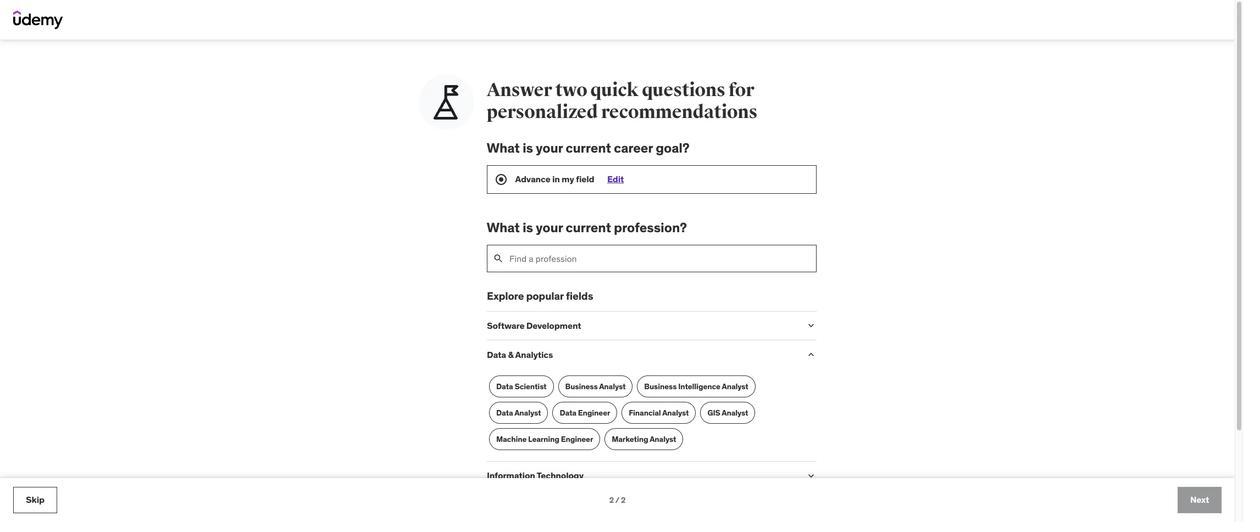 Task type: describe. For each thing, give the bounding box(es) containing it.
machine learning engineer button
[[489, 429, 600, 451]]

advance
[[516, 174, 551, 185]]

development
[[526, 320, 581, 331]]

explore
[[487, 290, 524, 303]]

questions
[[642, 79, 726, 102]]

quick
[[591, 79, 639, 102]]

&
[[508, 349, 514, 360]]

answer two quick questions for personalized recommendations
[[487, 79, 758, 124]]

is for what is your current profession?
[[523, 219, 533, 236]]

edit button
[[608, 174, 625, 185]]

/
[[616, 496, 620, 506]]

explore popular fields
[[487, 290, 593, 303]]

analyst for data analyst
[[515, 409, 541, 418]]

submit search image
[[493, 253, 504, 264]]

2 2 from the left
[[621, 496, 626, 506]]

what for what is your current profession?
[[487, 219, 520, 236]]

business analyst button
[[558, 376, 633, 398]]

business intelligence analyst
[[644, 382, 749, 392]]

software development
[[487, 320, 581, 331]]

goal?
[[656, 140, 690, 157]]

marketing analyst
[[612, 435, 676, 445]]

financial
[[629, 409, 661, 418]]

data for data engineer
[[560, 409, 577, 418]]

what is your current career goal?
[[487, 140, 690, 157]]

financial analyst
[[629, 409, 689, 418]]

marketing analyst button
[[605, 429, 683, 451]]

gis
[[708, 409, 720, 418]]

edit
[[608, 174, 625, 185]]

analyst for financial analyst
[[662, 409, 689, 418]]

information technology
[[487, 471, 584, 482]]

data scientist button
[[489, 376, 554, 398]]

1 2 from the left
[[610, 496, 614, 506]]

financial analyst button
[[622, 403, 696, 425]]

scientist
[[515, 382, 547, 392]]

data & analytics button
[[487, 349, 797, 361]]

personalized
[[487, 101, 598, 124]]

analyst for business analyst
[[599, 382, 626, 392]]

technology
[[537, 471, 584, 482]]

field
[[576, 174, 595, 185]]

business for business intelligence analyst
[[644, 382, 677, 392]]

data analyst button
[[489, 403, 548, 425]]

recommendations
[[601, 101, 758, 124]]

analytics
[[515, 349, 553, 360]]

next button
[[1178, 488, 1222, 514]]

profession?
[[614, 219, 687, 236]]

popular
[[526, 290, 564, 303]]

what is your current profession?
[[487, 219, 687, 236]]

current for career
[[566, 140, 611, 157]]

marketing
[[612, 435, 648, 445]]

business intelligence analyst button
[[637, 376, 756, 398]]

business for business analyst
[[565, 382, 598, 392]]

2 / 2
[[610, 496, 626, 506]]

analyst for marketing analyst
[[650, 435, 676, 445]]



Task type: vqa. For each thing, say whether or not it's contained in the screenshot.
"Answer"
yes



Task type: locate. For each thing, give the bounding box(es) containing it.
analyst down scientist
[[515, 409, 541, 418]]

career
[[614, 140, 653, 157]]

1 small image from the top
[[806, 350, 817, 361]]

2 what from the top
[[487, 219, 520, 236]]

2 right /
[[621, 496, 626, 506]]

advance in my field
[[516, 174, 595, 185]]

1 vertical spatial current
[[566, 219, 611, 236]]

intelligence
[[678, 382, 721, 392]]

is
[[523, 140, 533, 157], [523, 219, 533, 236]]

information technology button
[[487, 471, 797, 482]]

my
[[562, 174, 574, 185]]

2 left /
[[610, 496, 614, 506]]

data up machine learning engineer
[[560, 409, 577, 418]]

1 business from the left
[[565, 382, 598, 392]]

is for what is your current career goal?
[[523, 140, 533, 157]]

is up advance at the top left of the page
[[523, 140, 533, 157]]

current
[[566, 140, 611, 157], [566, 219, 611, 236]]

information
[[487, 471, 535, 482]]

1 vertical spatial engineer
[[561, 435, 593, 445]]

gis analyst
[[708, 409, 748, 418]]

fields
[[566, 290, 593, 303]]

skip link
[[13, 488, 57, 514]]

0 vertical spatial engineer
[[578, 409, 610, 418]]

learning
[[528, 435, 559, 445]]

is down advance at the top left of the page
[[523, 219, 533, 236]]

0 vertical spatial current
[[566, 140, 611, 157]]

business analyst
[[565, 382, 626, 392]]

0 vertical spatial small image
[[806, 350, 817, 361]]

what up submit search icon at left
[[487, 219, 520, 236]]

data left scientist
[[496, 382, 513, 392]]

2
[[610, 496, 614, 506], [621, 496, 626, 506]]

engineer down 'business analyst' button
[[578, 409, 610, 418]]

business
[[565, 382, 598, 392], [644, 382, 677, 392]]

engineer
[[578, 409, 610, 418], [561, 435, 593, 445]]

1 vertical spatial your
[[536, 219, 563, 236]]

data for data scientist
[[496, 382, 513, 392]]

data & analytics
[[487, 349, 553, 360]]

software development button
[[487, 320, 797, 331]]

what up advance at the top left of the page
[[487, 140, 520, 157]]

analyst
[[599, 382, 626, 392], [722, 382, 749, 392], [515, 409, 541, 418], [662, 409, 689, 418], [722, 409, 748, 418], [650, 435, 676, 445]]

data for data analyst
[[496, 409, 513, 418]]

small image for information technology
[[806, 471, 817, 482]]

your
[[536, 140, 563, 157], [536, 219, 563, 236]]

1 horizontal spatial 2
[[621, 496, 626, 506]]

small image
[[806, 321, 817, 332]]

for
[[729, 79, 755, 102]]

1 vertical spatial is
[[523, 219, 533, 236]]

current for profession?
[[566, 219, 611, 236]]

1 horizontal spatial business
[[644, 382, 677, 392]]

small image for data & analytics
[[806, 350, 817, 361]]

skip
[[26, 495, 45, 506]]

gis analyst button
[[701, 403, 756, 425]]

data
[[487, 349, 506, 360], [496, 382, 513, 392], [496, 409, 513, 418], [560, 409, 577, 418]]

data for data & analytics
[[487, 349, 506, 360]]

answer
[[487, 79, 552, 102]]

data analyst
[[496, 409, 541, 418]]

next
[[1191, 495, 1210, 506]]

your up advance in my field
[[536, 140, 563, 157]]

analyst right gis
[[722, 409, 748, 418]]

machine
[[496, 435, 527, 445]]

0 horizontal spatial 2
[[610, 496, 614, 506]]

analyst down financial analyst button
[[650, 435, 676, 445]]

in
[[553, 174, 560, 185]]

two
[[556, 79, 588, 102]]

your down advance in my field
[[536, 219, 563, 236]]

analyst inside "button"
[[650, 435, 676, 445]]

0 vertical spatial is
[[523, 140, 533, 157]]

your for what is your current career goal?
[[536, 140, 563, 157]]

0 vertical spatial what
[[487, 140, 520, 157]]

data up machine
[[496, 409, 513, 418]]

1 current from the top
[[566, 140, 611, 157]]

udemy image
[[13, 10, 63, 29]]

business up financial analyst
[[644, 382, 677, 392]]

machine learning engineer
[[496, 435, 593, 445]]

engineer down data engineer button
[[561, 435, 593, 445]]

analyst for gis analyst
[[722, 409, 748, 418]]

2 your from the top
[[536, 219, 563, 236]]

1 your from the top
[[536, 140, 563, 157]]

software
[[487, 320, 525, 331]]

current up field
[[566, 140, 611, 157]]

1 what from the top
[[487, 140, 520, 157]]

analyst right 'financial'
[[662, 409, 689, 418]]

what for what is your current career goal?
[[487, 140, 520, 157]]

analyst up gis analyst
[[722, 382, 749, 392]]

data scientist
[[496, 382, 547, 392]]

2 business from the left
[[644, 382, 677, 392]]

data left the &
[[487, 349, 506, 360]]

data engineer button
[[553, 403, 617, 425]]

1 is from the top
[[523, 140, 533, 157]]

current down field
[[566, 219, 611, 236]]

1 vertical spatial small image
[[806, 471, 817, 482]]

1 vertical spatial what
[[487, 219, 520, 236]]

small image
[[806, 350, 817, 361], [806, 471, 817, 482]]

your for what is your current profession?
[[536, 219, 563, 236]]

data inside dropdown button
[[487, 349, 506, 360]]

analyst up data engineer
[[599, 382, 626, 392]]

business up data engineer
[[565, 382, 598, 392]]

0 horizontal spatial business
[[565, 382, 598, 392]]

analyst inside button
[[662, 409, 689, 418]]

data engineer
[[560, 409, 610, 418]]

2 is from the top
[[523, 219, 533, 236]]

0 vertical spatial your
[[536, 140, 563, 157]]

2 current from the top
[[566, 219, 611, 236]]

2 small image from the top
[[806, 471, 817, 482]]

what
[[487, 140, 520, 157], [487, 219, 520, 236]]

Find a profession text field
[[509, 246, 816, 272]]



